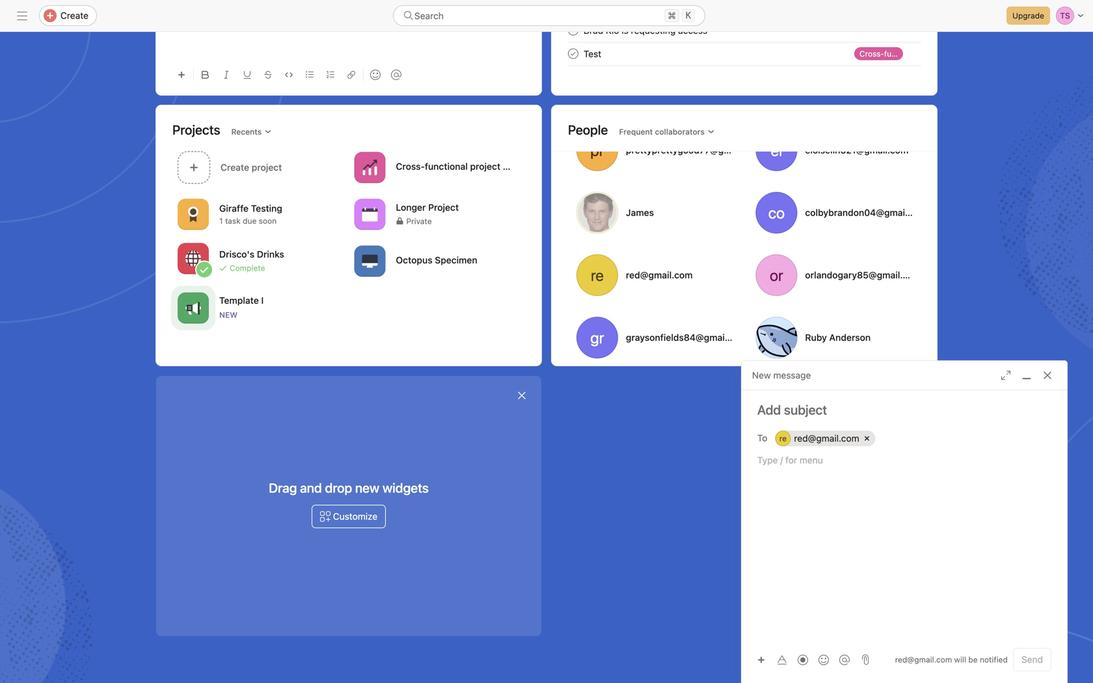 Task type: locate. For each thing, give the bounding box(es) containing it.
recents button
[[225, 123, 278, 141]]

complete
[[230, 263, 265, 273]]

graysonfields84@gmail.com button
[[568, 309, 748, 366]]

frequent collaborators button
[[613, 123, 721, 141]]

drisco's drinks
[[219, 249, 284, 260]]

0 vertical spatial insert an object image
[[178, 71, 185, 79]]

minimize image
[[1022, 370, 1032, 381]]

red@gmail.com right 're' on the right
[[794, 433, 860, 444]]

red@gmail.com
[[626, 270, 693, 281], [794, 433, 860, 444], [895, 655, 952, 664]]

red@gmail.com left 'will'
[[895, 655, 952, 664]]

project
[[470, 161, 501, 172]]

cross-functional project plan
[[396, 161, 521, 172]]

brad klo is requesting access
[[584, 25, 708, 36]]

re
[[780, 434, 787, 443]]

underline image
[[243, 71, 251, 79]]

mark complete checkbox left brad
[[566, 22, 581, 38]]

recents
[[231, 127, 262, 136]]

0 vertical spatial mark complete checkbox
[[566, 22, 581, 38]]

test
[[584, 48, 602, 59]]

dialog
[[742, 361, 1067, 683]]

1 horizontal spatial emoji image
[[819, 655, 829, 665]]

strikethrough image
[[264, 71, 272, 79]]

people
[[568, 122, 608, 137]]

computer image
[[362, 253, 378, 269]]

emoji image right record a video icon
[[819, 655, 829, 665]]

link image
[[348, 71, 355, 79]]

ruby anderson button
[[747, 309, 922, 366]]

mark complete checkbox for test
[[566, 46, 581, 62]]

collaborators
[[655, 127, 705, 136]]

red@gmail.com inside cell
[[794, 433, 860, 444]]

drisco's drinks link
[[219, 249, 284, 260]]

send
[[1022, 654, 1043, 665]]

insert an object image left formatting icon at bottom
[[758, 656, 765, 664]]

template i link
[[219, 295, 264, 306]]

red@gmail.com down james dropdown button
[[626, 270, 693, 281]]

1 horizontal spatial toolbar
[[752, 651, 856, 669]]

longer project
[[396, 202, 459, 213]]

octopus specimen link
[[396, 255, 477, 265]]

due
[[243, 216, 257, 226]]

requesting
[[631, 25, 676, 36]]

1 vertical spatial mark complete checkbox
[[566, 46, 581, 62]]

toolbar
[[172, 60, 525, 89], [752, 651, 856, 669]]

1 vertical spatial red@gmail.com
[[794, 433, 860, 444]]

cross-functional project plan link
[[396, 161, 521, 172]]

eloiselin621@gmail.com button
[[747, 122, 922, 179]]

close image
[[1043, 370, 1053, 381]]

mark complete image
[[566, 46, 581, 62]]

1 vertical spatial insert an object image
[[758, 656, 765, 664]]

2 mark complete checkbox from the top
[[566, 46, 581, 62]]

red@gmail.com will be notified
[[895, 655, 1008, 664]]

orlandogary85@gmail.com button
[[747, 247, 922, 304]]

frequent
[[619, 127, 653, 136]]

insert an object image left bold icon
[[178, 71, 185, 79]]

1 vertical spatial toolbar
[[752, 651, 856, 669]]

insert an object image for record a video icon
[[758, 656, 765, 664]]

0 horizontal spatial emoji image
[[370, 70, 381, 80]]

0 vertical spatial toolbar
[[172, 60, 525, 89]]

to
[[758, 433, 768, 443]]

document
[[172, 0, 525, 55]]

new widgets
[[355, 480, 429, 496]]

0 horizontal spatial red@gmail.com
[[626, 270, 693, 281]]

testing
[[251, 203, 282, 214]]

Search tasks, projects, and more text field
[[393, 5, 705, 26]]

at mention image
[[391, 70, 402, 80]]

k
[[686, 10, 691, 21]]

1 horizontal spatial red@gmail.com
[[794, 433, 860, 444]]

colbybrandon04@gmail.com
[[805, 207, 929, 218]]

graph image
[[362, 160, 378, 175]]

dialog containing new message
[[742, 361, 1067, 683]]

0 horizontal spatial insert an object image
[[178, 71, 185, 79]]

red@gmail.com for the red@gmail.com dropdown button
[[626, 270, 693, 281]]

is
[[622, 25, 629, 36]]

private
[[406, 217, 432, 226]]

toolbar inside dialog
[[752, 651, 856, 669]]

red@gmail.com inside dropdown button
[[626, 270, 693, 281]]

1 horizontal spatial insert an object image
[[758, 656, 765, 664]]

red@gmail.com button
[[568, 247, 742, 304]]

formatting image
[[777, 655, 788, 665]]

i
[[261, 295, 264, 306]]

upgrade
[[1013, 11, 1045, 20]]

emoji image left at mention image
[[370, 70, 381, 80]]

ribbon image
[[185, 207, 201, 222]]

Mark complete checkbox
[[566, 22, 581, 38], [566, 46, 581, 62]]

0 vertical spatial red@gmail.com
[[626, 270, 693, 281]]

2 horizontal spatial red@gmail.com
[[895, 655, 952, 664]]

james button
[[568, 184, 742, 241]]

upgrade button
[[1007, 7, 1050, 25]]

globe image
[[185, 251, 201, 267]]

soon
[[259, 216, 277, 226]]

1 mark complete checkbox from the top
[[566, 22, 581, 38]]

1
[[219, 216, 223, 226]]

0 vertical spatial emoji image
[[370, 70, 381, 80]]

red@gmail.com cell
[[775, 431, 876, 446]]

emoji image
[[370, 70, 381, 80], [819, 655, 829, 665]]

prettyprettygood77@gmail.com
[[626, 145, 763, 156]]

giraffe testing 1 task due soon
[[219, 203, 282, 226]]

mark complete checkbox left test
[[566, 46, 581, 62]]

2 vertical spatial red@gmail.com
[[895, 655, 952, 664]]

task
[[225, 216, 241, 226]]

insert an object image
[[178, 71, 185, 79], [758, 656, 765, 664]]

None field
[[393, 5, 705, 26]]

klo
[[606, 25, 619, 36]]



Task type: describe. For each thing, give the bounding box(es) containing it.
giraffe testing link
[[219, 203, 282, 214]]

drisco's
[[219, 249, 255, 260]]

ruby anderson
[[805, 332, 871, 343]]

cross-
[[396, 161, 425, 172]]

and
[[300, 480, 322, 496]]

customize
[[333, 511, 378, 522]]

mark complete image
[[566, 22, 581, 38]]

drop
[[325, 480, 352, 496]]

create project link
[[172, 148, 349, 189]]

drag and drop new widgets
[[269, 480, 429, 496]]

james
[[626, 207, 654, 218]]

drag
[[269, 480, 297, 496]]

expand popout to full screen image
[[1001, 370, 1011, 381]]

red@gmail.com for red@gmail.com cell at right
[[794, 433, 860, 444]]

new
[[219, 310, 238, 319]]

record a video image
[[798, 655, 808, 665]]

octopus specimen
[[396, 255, 477, 265]]

specimen
[[435, 255, 477, 265]]

bold image
[[202, 71, 210, 79]]

code image
[[285, 71, 293, 79]]

longer project link
[[396, 202, 459, 213]]

template i new
[[219, 295, 264, 319]]

create project
[[221, 162, 282, 173]]

customize button
[[312, 505, 386, 528]]

expand sidebar image
[[17, 10, 27, 21]]

1 vertical spatial emoji image
[[819, 655, 829, 665]]

notified
[[980, 655, 1008, 664]]

send button
[[1013, 648, 1052, 672]]

create button
[[39, 5, 97, 26]]

prettyprettygood77@gmail.com button
[[568, 122, 763, 179]]

brad
[[584, 25, 603, 36]]

octopus
[[396, 255, 433, 265]]

project
[[428, 202, 459, 213]]

megaphone image
[[185, 300, 201, 316]]

bulleted list image
[[306, 71, 314, 79]]

italics image
[[223, 71, 230, 79]]

frequent collaborators
[[619, 127, 705, 136]]

numbered list image
[[327, 71, 335, 79]]

drinks
[[257, 249, 284, 260]]

red@gmail.com row
[[773, 428, 1051, 450]]

orlandogary85@gmail.com
[[805, 270, 921, 281]]

will
[[955, 655, 966, 664]]

functional
[[425, 161, 468, 172]]

plan
[[503, 161, 521, 172]]

insert an object image for bold icon
[[178, 71, 185, 79]]

0 horizontal spatial toolbar
[[172, 60, 525, 89]]

longer
[[396, 202, 426, 213]]

graysonfields84@gmail.com
[[626, 332, 748, 343]]

eloiselin621@gmail.com
[[805, 145, 909, 156]]

access
[[678, 25, 708, 36]]

dismiss image
[[517, 390, 527, 401]]

at mention image
[[840, 655, 850, 665]]

calendar image
[[362, 207, 378, 222]]

giraffe
[[219, 203, 249, 214]]

⌘
[[668, 10, 676, 21]]

Add subject text field
[[742, 401, 1067, 419]]

create
[[61, 10, 88, 21]]

projects
[[172, 122, 220, 137]]

mark complete checkbox for brad klo is requesting access
[[566, 22, 581, 38]]

be
[[969, 655, 978, 664]]

colbybrandon04@gmail.com button
[[747, 184, 929, 241]]

new message
[[752, 370, 811, 381]]

template
[[219, 295, 259, 306]]



Task type: vqa. For each thing, say whether or not it's contained in the screenshot.
Mark complete checkbox
yes



